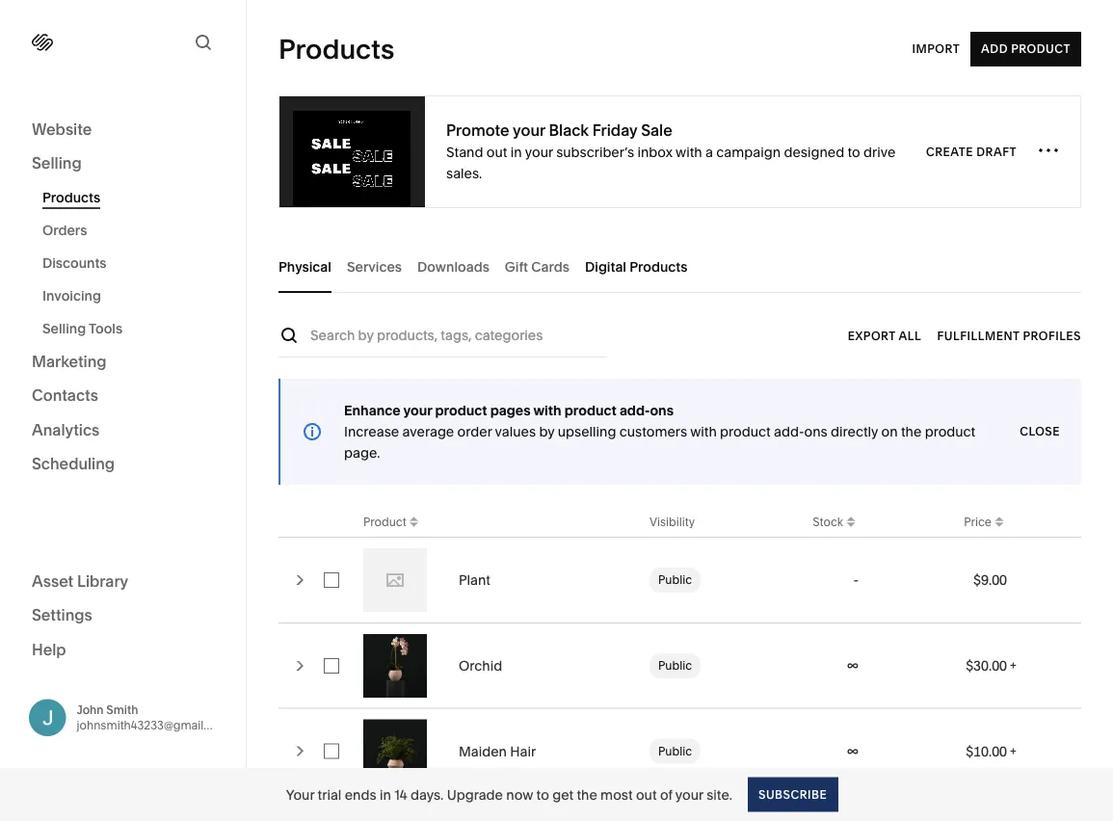 Task type: locate. For each thing, give the bounding box(es) containing it.
0 vertical spatial add-
[[620, 402, 650, 419]]

selling up marketing
[[42, 320, 86, 337]]

2 vertical spatial public field
[[650, 728, 736, 774]]

1 horizontal spatial the
[[901, 424, 922, 440]]

1 horizontal spatial product
[[1011, 42, 1071, 56]]

to left drive
[[848, 144, 860, 160]]

scheduling link
[[32, 453, 214, 476]]

by
[[539, 424, 555, 440]]

1 public from the top
[[658, 573, 692, 587]]

1 vertical spatial in
[[380, 786, 391, 803]]

the right get
[[577, 786, 597, 803]]

1 horizontal spatial out
[[636, 786, 657, 803]]

add- left directly
[[774, 424, 804, 440]]

0 horizontal spatial out
[[487, 144, 507, 160]]

promote your black friday sale stand out in your subscriber's inbox with a campaign designed to drive sales.
[[446, 121, 896, 181]]

2 horizontal spatial products
[[630, 258, 688, 275]]

library
[[77, 572, 128, 590]]

with inside "promote your black friday sale stand out in your subscriber's inbox with a campaign designed to drive sales."
[[676, 144, 702, 160]]

customers
[[619, 424, 687, 440]]

profiles
[[1023, 329, 1081, 343]]

analytics link
[[32, 419, 214, 442]]

1 vertical spatial with
[[533, 402, 562, 419]]

∞
[[847, 658, 859, 674], [847, 743, 859, 759]]

john
[[77, 703, 104, 717]]

0 vertical spatial ons
[[650, 402, 674, 419]]

import
[[912, 42, 960, 56]]

discounts link
[[42, 247, 225, 279]]

discounts
[[42, 255, 107, 271]]

1 vertical spatial products
[[42, 189, 100, 206]]

services
[[347, 258, 402, 275]]

0 vertical spatial in
[[511, 144, 522, 160]]

1 vertical spatial public
[[658, 658, 692, 672]]

product right on
[[925, 424, 976, 440]]

to left get
[[536, 786, 549, 803]]

marketing link
[[32, 351, 214, 373]]

with up by
[[533, 402, 562, 419]]

0 vertical spatial public
[[658, 573, 692, 587]]

with left a on the top right of page
[[676, 144, 702, 160]]

public field for maiden hair
[[650, 728, 736, 774]]

asset
[[32, 572, 73, 590]]

products inside button
[[630, 258, 688, 275]]

Public field
[[650, 557, 736, 603], [650, 643, 736, 689], [650, 728, 736, 774]]

with right customers
[[690, 424, 717, 440]]

1 public field from the top
[[650, 557, 736, 603]]

with
[[676, 144, 702, 160], [533, 402, 562, 419], [690, 424, 717, 440]]

selling down website
[[32, 154, 82, 173]]

0 vertical spatial to
[[848, 144, 860, 160]]

1 vertical spatial ons
[[804, 424, 828, 440]]

ons
[[650, 402, 674, 419], [804, 424, 828, 440]]

0 vertical spatial with
[[676, 144, 702, 160]]

0 vertical spatial ∞
[[847, 658, 859, 674]]

contacts
[[32, 386, 98, 405]]

cards
[[531, 258, 570, 275]]

in
[[511, 144, 522, 160], [380, 786, 391, 803]]

0 horizontal spatial product
[[363, 515, 406, 529]]

public field for plant
[[650, 557, 736, 603]]

downloads button
[[417, 240, 489, 293]]

0 horizontal spatial to
[[536, 786, 549, 803]]

product up no image
[[363, 515, 406, 529]]

$9.00
[[973, 572, 1007, 588]]

2 public from the top
[[658, 658, 692, 672]]

1 vertical spatial ∞
[[847, 743, 859, 759]]

2 ∞ from the top
[[847, 743, 859, 759]]

the
[[901, 424, 922, 440], [577, 786, 597, 803]]

scheduling
[[32, 454, 115, 473]]

ons left directly
[[804, 424, 828, 440]]

1 vertical spatial public field
[[650, 643, 736, 689]]

1 horizontal spatial ons
[[804, 424, 828, 440]]

add product
[[981, 42, 1071, 56]]

in left 14
[[380, 786, 391, 803]]

to
[[848, 144, 860, 160], [536, 786, 549, 803]]

your trial ends in 14 days. upgrade now to get the most out of your site.
[[286, 786, 732, 803]]

3 public field from the top
[[650, 728, 736, 774]]

product right add
[[1011, 42, 1071, 56]]

product up upselling
[[565, 402, 617, 419]]

out down promote
[[487, 144, 507, 160]]

your
[[513, 121, 545, 140], [525, 144, 553, 160], [403, 402, 432, 419], [675, 786, 703, 803]]

your up average
[[403, 402, 432, 419]]

ons up customers
[[650, 402, 674, 419]]

help
[[32, 640, 66, 659]]

0 vertical spatial public field
[[650, 557, 736, 603]]

public
[[658, 573, 692, 587], [658, 658, 692, 672], [658, 744, 692, 758]]

tab list
[[279, 240, 1081, 293]]

close
[[1020, 425, 1060, 439]]

product inside add product button
[[1011, 42, 1071, 56]]

1 horizontal spatial add-
[[774, 424, 804, 440]]

add- up customers
[[620, 402, 650, 419]]

1 horizontal spatial to
[[848, 144, 860, 160]]

0 horizontal spatial the
[[577, 786, 597, 803]]

∞ for $30.00
[[847, 658, 859, 674]]

∞ for $10.00
[[847, 743, 859, 759]]

asset library
[[32, 572, 128, 590]]

3 public from the top
[[658, 744, 692, 758]]

your
[[286, 786, 314, 803]]

2 public field from the top
[[650, 643, 736, 689]]

stock
[[813, 515, 843, 529]]

to inside "promote your black friday sale stand out in your subscriber's inbox with a campaign designed to drive sales."
[[848, 144, 860, 160]]

smith
[[106, 703, 138, 717]]

gift
[[505, 258, 528, 275]]

the right on
[[901, 424, 922, 440]]

0 vertical spatial selling
[[32, 154, 82, 173]]

0 vertical spatial the
[[901, 424, 922, 440]]

1 vertical spatial selling
[[42, 320, 86, 337]]

1 horizontal spatial products
[[279, 33, 395, 66]]

subscribe button
[[748, 777, 838, 812]]

dropdown icon image
[[406, 511, 422, 527], [843, 511, 859, 527], [992, 511, 1007, 527], [406, 517, 422, 532], [843, 517, 859, 532], [992, 517, 1007, 532]]

2 vertical spatial products
[[630, 258, 688, 275]]

gift cards button
[[505, 240, 570, 293]]

on
[[881, 424, 898, 440]]

out
[[487, 144, 507, 160], [636, 786, 657, 803]]

average
[[402, 424, 454, 440]]

price
[[964, 515, 992, 529]]

in inside "promote your black friday sale stand out in your subscriber's inbox with a campaign designed to drive sales."
[[511, 144, 522, 160]]

import button
[[912, 32, 960, 66]]

tab list containing physical
[[279, 240, 1081, 293]]

2 vertical spatial public
[[658, 744, 692, 758]]

product
[[1011, 42, 1071, 56], [363, 515, 406, 529]]

0 vertical spatial products
[[279, 33, 395, 66]]

upselling
[[558, 424, 616, 440]]

ends
[[345, 786, 376, 803]]

1 ∞ from the top
[[847, 658, 859, 674]]

1 vertical spatial out
[[636, 786, 657, 803]]

Search by products, tags, categories field
[[310, 325, 607, 346]]

subscriber's
[[556, 144, 634, 160]]

digital products button
[[585, 240, 688, 293]]

campaign
[[716, 144, 781, 160]]

selling for selling tools
[[42, 320, 86, 337]]

physical
[[279, 258, 331, 275]]

your right 'of'
[[675, 786, 703, 803]]

orchid
[[459, 658, 502, 674]]

in right stand
[[511, 144, 522, 160]]

settings link
[[32, 605, 214, 627]]

0 vertical spatial out
[[487, 144, 507, 160]]

maiden hair
[[459, 743, 536, 759]]

now
[[506, 786, 533, 803]]

1 horizontal spatial in
[[511, 144, 522, 160]]

0 vertical spatial product
[[1011, 42, 1071, 56]]

products
[[279, 33, 395, 66], [42, 189, 100, 206], [630, 258, 688, 275]]

out left 'of'
[[636, 786, 657, 803]]



Task type: vqa. For each thing, say whether or not it's contained in the screenshot.
the Edit
no



Task type: describe. For each thing, give the bounding box(es) containing it.
your down black
[[525, 144, 553, 160]]

1 vertical spatial the
[[577, 786, 597, 803]]

digital
[[585, 258, 626, 275]]

add
[[981, 42, 1008, 56]]

designed
[[784, 144, 844, 160]]

fulfillment profiles button
[[937, 319, 1081, 353]]

selling tools
[[42, 320, 123, 337]]

most
[[601, 786, 633, 803]]

product right customers
[[720, 424, 771, 440]]

asset library link
[[32, 571, 214, 593]]

hair
[[510, 743, 536, 759]]

marketing
[[32, 352, 107, 371]]

john smith johnsmith43233@gmail.com
[[77, 703, 231, 732]]

0 horizontal spatial products
[[42, 189, 100, 206]]

all
[[899, 329, 921, 343]]

invoicing
[[42, 288, 101, 304]]

help link
[[32, 639, 66, 660]]

fulfillment
[[937, 329, 1020, 343]]

enhance
[[344, 402, 401, 419]]

get
[[552, 786, 573, 803]]

export
[[848, 329, 896, 343]]

subscribe
[[758, 787, 827, 801]]

the inside enhance your product pages with product add-ons increase average order values by upselling customers with product add-ons directly on the product page.
[[901, 424, 922, 440]]

fulfillment profiles
[[937, 329, 1081, 343]]

$10.00
[[966, 743, 1007, 759]]

stand
[[446, 144, 483, 160]]

no image image
[[385, 570, 406, 591]]

gift cards
[[505, 258, 570, 275]]

analytics
[[32, 420, 100, 439]]

close button
[[1020, 414, 1060, 449]]

black
[[549, 121, 589, 140]]

values
[[495, 424, 536, 440]]

1 vertical spatial add-
[[774, 424, 804, 440]]

services button
[[347, 240, 402, 293]]

website link
[[32, 119, 214, 141]]

draft
[[977, 145, 1017, 159]]

0 horizontal spatial in
[[380, 786, 391, 803]]

$30.00
[[966, 658, 1007, 674]]

public for orchid
[[658, 658, 692, 672]]

website
[[32, 120, 92, 138]]

2 vertical spatial with
[[690, 424, 717, 440]]

order
[[457, 424, 492, 440]]

directly
[[831, 424, 878, 440]]

upgrade
[[447, 786, 503, 803]]

public for maiden hair
[[658, 744, 692, 758]]

export all button
[[848, 319, 921, 353]]

days.
[[410, 786, 444, 803]]

maiden
[[459, 743, 507, 759]]

out inside "promote your black friday sale stand out in your subscriber's inbox with a campaign designed to drive sales."
[[487, 144, 507, 160]]

trial
[[318, 786, 341, 803]]

1 vertical spatial to
[[536, 786, 549, 803]]

pages
[[490, 402, 531, 419]]

orders
[[42, 222, 87, 239]]

create draft
[[926, 145, 1017, 159]]

selling for selling
[[32, 154, 82, 173]]

physical button
[[279, 240, 331, 293]]

increase
[[344, 424, 399, 440]]

johnsmith43233@gmail.com
[[77, 718, 231, 732]]

plant
[[459, 572, 490, 588]]

downloads
[[417, 258, 489, 275]]

product up order
[[435, 402, 487, 419]]

your inside enhance your product pages with product add-ons increase average order values by upselling customers with product add-ons directly on the product page.
[[403, 402, 432, 419]]

orders link
[[42, 214, 225, 247]]

invoicing link
[[42, 279, 225, 312]]

0 horizontal spatial add-
[[620, 402, 650, 419]]

visibility
[[650, 515, 695, 529]]

selling link
[[32, 153, 214, 175]]

site.
[[707, 786, 732, 803]]

products link
[[42, 181, 225, 214]]

create
[[926, 145, 973, 159]]

14
[[394, 786, 407, 803]]

of
[[660, 786, 672, 803]]

public field for orchid
[[650, 643, 736, 689]]

tools
[[89, 320, 123, 337]]

your left black
[[513, 121, 545, 140]]

1 vertical spatial product
[[363, 515, 406, 529]]

create draft button
[[926, 134, 1017, 169]]

0 horizontal spatial ons
[[650, 402, 674, 419]]

contacts link
[[32, 385, 214, 408]]

digital products
[[585, 258, 688, 275]]

sale
[[641, 121, 672, 140]]

a
[[705, 144, 713, 160]]

drive
[[864, 144, 896, 160]]

export all
[[848, 329, 921, 343]]

settings
[[32, 606, 92, 625]]

-
[[853, 572, 859, 588]]

sales.
[[446, 165, 482, 181]]

enhance your product pages with product add-ons increase average order values by upselling customers with product add-ons directly on the product page.
[[344, 402, 976, 461]]

public for plant
[[658, 573, 692, 587]]

friday
[[592, 121, 637, 140]]



